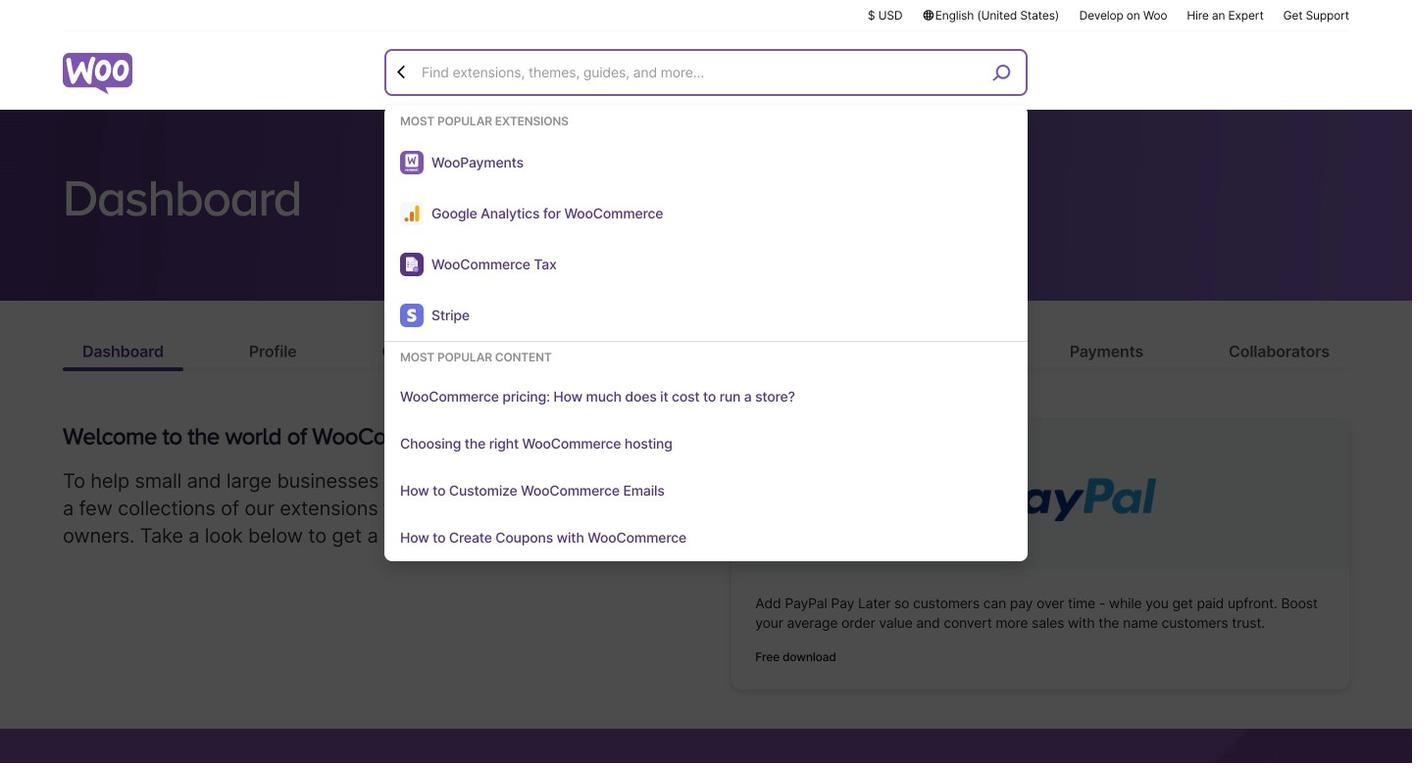 Task type: vqa. For each thing, say whether or not it's contained in the screenshot.
Find extensions, themes, guides, and more… search field
yes



Task type: locate. For each thing, give the bounding box(es) containing it.
list box
[[384, 114, 1028, 562]]

close search image
[[392, 62, 412, 82]]

group
[[384, 114, 1028, 342], [384, 350, 1028, 562]]

Find extensions, themes, guides, and more… search field
[[417, 52, 985, 93]]

None search field
[[384, 49, 1028, 562]]

1 vertical spatial group
[[384, 350, 1028, 562]]

0 vertical spatial group
[[384, 114, 1028, 342]]



Task type: describe. For each thing, give the bounding box(es) containing it.
1 group from the top
[[384, 114, 1028, 342]]

2 group from the top
[[384, 350, 1028, 562]]



